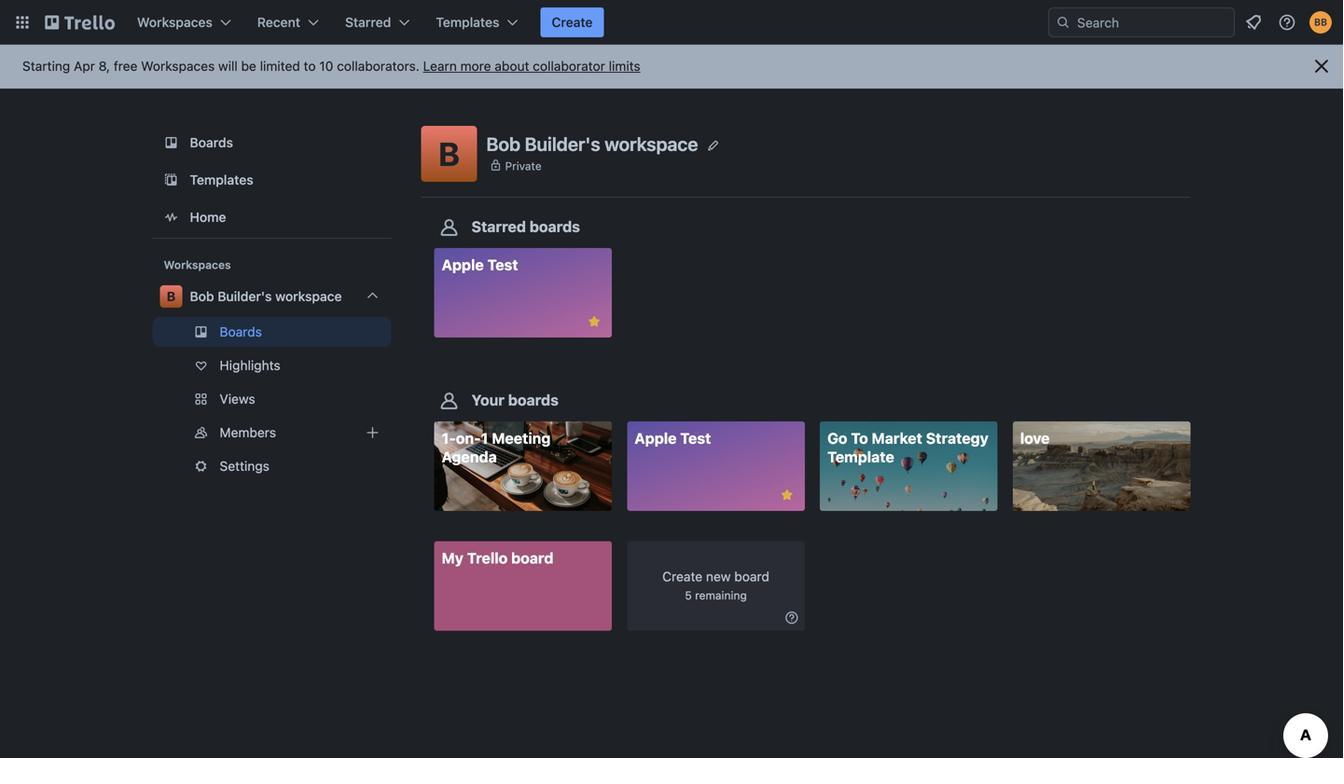 Task type: locate. For each thing, give the bounding box(es) containing it.
create inside the create new board 5 remaining
[[663, 569, 703, 585]]

0 vertical spatial board
[[511, 550, 554, 567]]

apple test
[[442, 256, 518, 274], [635, 430, 711, 448]]

create up collaborator
[[552, 14, 593, 30]]

0 vertical spatial b
[[439, 134, 460, 173]]

click to unstar this board. it will be removed from your starred list. image for apple test link to the right
[[779, 487, 796, 504]]

boards up meeting
[[508, 392, 559, 409]]

0 vertical spatial workspaces
[[137, 14, 213, 30]]

0 horizontal spatial workspace
[[275, 289, 342, 304]]

to
[[851, 430, 868, 448]]

1 vertical spatial click to unstar this board. it will be removed from your starred list. image
[[779, 487, 796, 504]]

members
[[220, 425, 276, 440]]

5
[[685, 589, 692, 602]]

bob down home
[[190, 289, 214, 304]]

boards link up highlights link
[[153, 317, 391, 347]]

1 horizontal spatial apple
[[635, 430, 677, 448]]

board inside the create new board 5 remaining
[[735, 569, 770, 585]]

0 vertical spatial templates
[[436, 14, 500, 30]]

builder's up private at the left of the page
[[525, 133, 601, 155]]

workspace down limits
[[605, 133, 698, 155]]

workspaces down workspaces popup button at the top
[[141, 58, 215, 74]]

1 vertical spatial workspace
[[275, 289, 342, 304]]

1 vertical spatial templates
[[190, 172, 253, 188]]

learn more about collaborator limits link
[[423, 58, 641, 74]]

0 vertical spatial workspace
[[605, 133, 698, 155]]

limited
[[260, 58, 300, 74]]

0 vertical spatial click to unstar this board. it will be removed from your starred list. image
[[586, 314, 603, 330]]

boards link
[[153, 126, 391, 160], [153, 317, 391, 347]]

1 vertical spatial apple test link
[[627, 422, 805, 512]]

click to unstar this board. it will be removed from your starred list. image
[[586, 314, 603, 330], [779, 487, 796, 504]]

templates up the more
[[436, 14, 500, 30]]

create up 5
[[663, 569, 703, 585]]

views link
[[153, 384, 391, 414]]

0 horizontal spatial board
[[511, 550, 554, 567]]

limits
[[609, 58, 641, 74]]

0 vertical spatial create
[[552, 14, 593, 30]]

1 horizontal spatial create
[[663, 569, 703, 585]]

b inside button
[[439, 134, 460, 173]]

board right trello
[[511, 550, 554, 567]]

0 vertical spatial boards
[[190, 135, 233, 150]]

b left private at the left of the page
[[439, 134, 460, 173]]

settings link
[[153, 452, 391, 481]]

boards right board image
[[190, 135, 233, 150]]

b down home icon
[[167, 289, 176, 304]]

create inside 'button'
[[552, 14, 593, 30]]

workspaces inside popup button
[[137, 14, 213, 30]]

0 horizontal spatial create
[[552, 14, 593, 30]]

bob
[[487, 133, 521, 155], [190, 289, 214, 304]]

create for create
[[552, 14, 593, 30]]

1 vertical spatial apple test
[[635, 430, 711, 448]]

1 horizontal spatial click to unstar this board. it will be removed from your starred list. image
[[779, 487, 796, 504]]

board image
[[160, 132, 182, 154]]

create
[[552, 14, 593, 30], [663, 569, 703, 585]]

starred
[[345, 14, 391, 30], [472, 218, 526, 236]]

private
[[505, 159, 542, 172]]

0 horizontal spatial apple test
[[442, 256, 518, 274]]

0 horizontal spatial templates
[[190, 172, 253, 188]]

0 vertical spatial test
[[488, 256, 518, 274]]

1 horizontal spatial test
[[680, 430, 711, 448]]

starred for starred boards
[[472, 218, 526, 236]]

market
[[872, 430, 923, 448]]

board for create new board 5 remaining
[[735, 569, 770, 585]]

agenda
[[442, 449, 497, 466]]

template board image
[[160, 169, 182, 191]]

1 vertical spatial board
[[735, 569, 770, 585]]

board right new
[[735, 569, 770, 585]]

test
[[488, 256, 518, 274], [680, 430, 711, 448]]

1 horizontal spatial bob builder's workspace
[[487, 133, 698, 155]]

views
[[220, 391, 255, 407]]

0 vertical spatial bob
[[487, 133, 521, 155]]

1 vertical spatial test
[[680, 430, 711, 448]]

b button
[[421, 126, 477, 182]]

2 vertical spatial workspaces
[[164, 258, 231, 272]]

templates inside templates popup button
[[436, 14, 500, 30]]

love link
[[1013, 422, 1191, 512]]

templates up home
[[190, 172, 253, 188]]

templates link
[[153, 163, 391, 197]]

bob builder's workspace
[[487, 133, 698, 155], [190, 289, 342, 304]]

2 boards link from the top
[[153, 317, 391, 347]]

workspace
[[605, 133, 698, 155], [275, 289, 342, 304]]

workspaces up free
[[137, 14, 213, 30]]

be
[[241, 58, 256, 74]]

home
[[190, 209, 226, 225]]

apple test link
[[434, 248, 612, 338], [627, 422, 805, 512]]

0 horizontal spatial builder's
[[218, 289, 272, 304]]

1 vertical spatial boards link
[[153, 317, 391, 347]]

bob up private at the left of the page
[[487, 133, 521, 155]]

1 vertical spatial boards
[[508, 392, 559, 409]]

10
[[319, 58, 333, 74]]

0 horizontal spatial starred
[[345, 14, 391, 30]]

1 horizontal spatial b
[[439, 134, 460, 173]]

0 vertical spatial boards link
[[153, 126, 391, 160]]

0 vertical spatial boards
[[530, 218, 580, 236]]

1 vertical spatial create
[[663, 569, 703, 585]]

0 horizontal spatial apple
[[442, 256, 484, 274]]

boards
[[190, 135, 233, 150], [220, 324, 262, 340]]

boards down private at the left of the page
[[530, 218, 580, 236]]

love
[[1021, 430, 1050, 448]]

my
[[442, 550, 464, 567]]

meeting
[[492, 430, 551, 448]]

0 horizontal spatial test
[[488, 256, 518, 274]]

boards for your boards
[[508, 392, 559, 409]]

your boards
[[472, 392, 559, 409]]

workspaces
[[137, 14, 213, 30], [141, 58, 215, 74], [164, 258, 231, 272]]

boards up highlights
[[220, 324, 262, 340]]

bob builder's workspace up highlights link
[[190, 289, 342, 304]]

starred button
[[334, 7, 421, 37]]

apple
[[442, 256, 484, 274], [635, 430, 677, 448]]

templates inside templates link
[[190, 172, 253, 188]]

click to unstar this board. it will be removed from your starred list. image for left apple test link
[[586, 314, 603, 330]]

create for create new board 5 remaining
[[663, 569, 703, 585]]

template
[[828, 449, 895, 466]]

templates
[[436, 14, 500, 30], [190, 172, 253, 188]]

0 horizontal spatial bob builder's workspace
[[190, 289, 342, 304]]

b
[[439, 134, 460, 173], [167, 289, 176, 304]]

1 vertical spatial bob builder's workspace
[[190, 289, 342, 304]]

board
[[511, 550, 554, 567], [735, 569, 770, 585]]

1-on-1 meeting agenda link
[[434, 422, 612, 512]]

1 vertical spatial starred
[[472, 218, 526, 236]]

1 horizontal spatial board
[[735, 569, 770, 585]]

1 horizontal spatial bob
[[487, 133, 521, 155]]

1 vertical spatial bob
[[190, 289, 214, 304]]

0 vertical spatial bob builder's workspace
[[487, 133, 698, 155]]

will
[[218, 58, 238, 74]]

apr
[[74, 58, 95, 74]]

boards link up templates link on the top of page
[[153, 126, 391, 160]]

learn
[[423, 58, 457, 74]]

starred down private at the left of the page
[[472, 218, 526, 236]]

your
[[472, 392, 505, 409]]

builder's
[[525, 133, 601, 155], [218, 289, 272, 304]]

workspace up highlights link
[[275, 289, 342, 304]]

boards
[[530, 218, 580, 236], [508, 392, 559, 409]]

0 vertical spatial apple test link
[[434, 248, 612, 338]]

1
[[481, 430, 488, 448]]

go to market strategy template
[[828, 430, 989, 466]]

0 notifications image
[[1243, 11, 1265, 34]]

1 horizontal spatial starred
[[472, 218, 526, 236]]

1 horizontal spatial templates
[[436, 14, 500, 30]]

0 horizontal spatial b
[[167, 289, 176, 304]]

starred inside dropdown button
[[345, 14, 391, 30]]

0 vertical spatial builder's
[[525, 133, 601, 155]]

home image
[[160, 206, 182, 229]]

bob builder's workspace up private at the left of the page
[[487, 133, 698, 155]]

builder's up highlights
[[218, 289, 272, 304]]

starred up collaborators.
[[345, 14, 391, 30]]

workspaces down home
[[164, 258, 231, 272]]

0 horizontal spatial click to unstar this board. it will be removed from your starred list. image
[[586, 314, 603, 330]]

0 vertical spatial starred
[[345, 14, 391, 30]]



Task type: vqa. For each thing, say whether or not it's contained in the screenshot.
rightmost Calendar
no



Task type: describe. For each thing, give the bounding box(es) containing it.
open information menu image
[[1278, 13, 1297, 32]]

create button
[[541, 7, 604, 37]]

add image
[[362, 422, 384, 444]]

boards for starred boards
[[530, 218, 580, 236]]

highlights
[[220, 358, 281, 373]]

0 horizontal spatial bob
[[190, 289, 214, 304]]

board for my trello board
[[511, 550, 554, 567]]

starting apr 8, free workspaces will be limited to 10 collaborators. learn more about collaborator limits
[[22, 58, 641, 74]]

starred for starred
[[345, 14, 391, 30]]

0 vertical spatial apple
[[442, 256, 484, 274]]

1-
[[442, 430, 456, 448]]

1 horizontal spatial apple test link
[[627, 422, 805, 512]]

templates button
[[425, 7, 529, 37]]

test for apple test link to the right
[[680, 430, 711, 448]]

members link
[[153, 418, 391, 448]]

starred boards
[[472, 218, 580, 236]]

create new board 5 remaining
[[663, 569, 770, 602]]

1 vertical spatial b
[[167, 289, 176, 304]]

remaining
[[695, 589, 747, 602]]

test for left apple test link
[[488, 256, 518, 274]]

0 vertical spatial apple test
[[442, 256, 518, 274]]

1 vertical spatial workspaces
[[141, 58, 215, 74]]

trello
[[467, 550, 508, 567]]

home link
[[153, 201, 391, 234]]

go
[[828, 430, 848, 448]]

settings
[[220, 459, 270, 474]]

Search field
[[1071, 8, 1234, 36]]

recent button
[[246, 7, 330, 37]]

0 horizontal spatial apple test link
[[434, 248, 612, 338]]

1 horizontal spatial builder's
[[525, 133, 601, 155]]

1 vertical spatial apple
[[635, 430, 677, 448]]

my trello board
[[442, 550, 554, 567]]

more
[[461, 58, 491, 74]]

collaborator
[[533, 58, 605, 74]]

back to home image
[[45, 7, 115, 37]]

about
[[495, 58, 529, 74]]

my trello board link
[[434, 542, 612, 631]]

1 horizontal spatial apple test
[[635, 430, 711, 448]]

recent
[[257, 14, 300, 30]]

starting
[[22, 58, 70, 74]]

8,
[[99, 58, 110, 74]]

1 vertical spatial boards
[[220, 324, 262, 340]]

bob builder (bobbuilder40) image
[[1310, 11, 1332, 34]]

1 boards link from the top
[[153, 126, 391, 160]]

new
[[706, 569, 731, 585]]

strategy
[[926, 430, 989, 448]]

sm image
[[783, 609, 801, 627]]

1-on-1 meeting agenda
[[442, 430, 551, 466]]

collaborators.
[[337, 58, 420, 74]]

primary element
[[0, 0, 1344, 45]]

highlights link
[[153, 351, 391, 381]]

1 horizontal spatial workspace
[[605, 133, 698, 155]]

on-
[[456, 430, 481, 448]]

workspaces button
[[126, 7, 242, 37]]

free
[[114, 58, 138, 74]]

search image
[[1056, 15, 1071, 30]]

1 vertical spatial builder's
[[218, 289, 272, 304]]

go to market strategy template link
[[820, 422, 998, 512]]

to
[[304, 58, 316, 74]]



